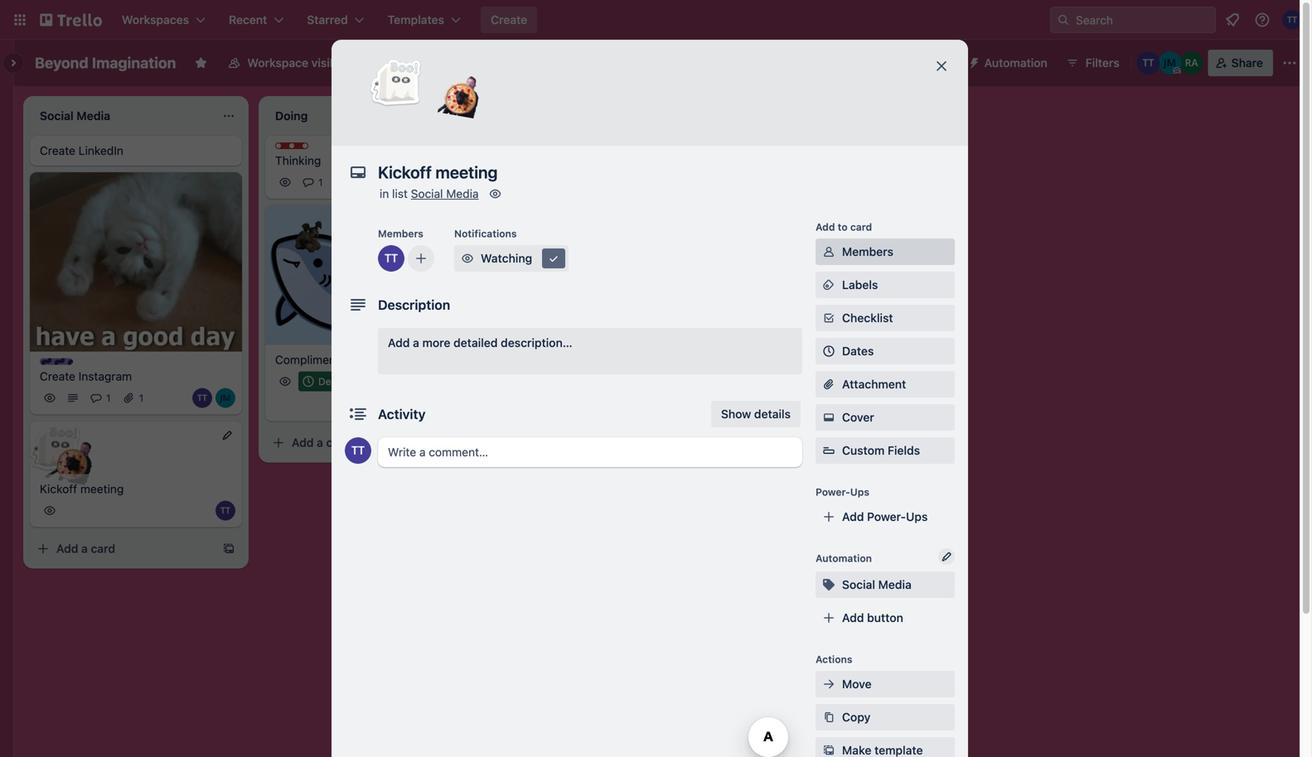Task type: locate. For each thing, give the bounding box(es) containing it.
ups down fields
[[906, 510, 928, 524]]

to
[[838, 221, 848, 233]]

1 vertical spatial add a card button
[[265, 430, 451, 456]]

sm image inside the cover link
[[821, 410, 837, 426]]

1 vertical spatial create
[[40, 144, 75, 158]]

1 vertical spatial social
[[842, 578, 876, 592]]

more
[[422, 336, 451, 350]]

jeremy miller (jeremymiller198) image down search field
[[1159, 51, 1182, 75]]

terry turtle (terryturtle) image right open information menu image
[[1283, 10, 1303, 30]]

media up button
[[879, 578, 912, 592]]

add a card for the middle create from template… 'icon'
[[292, 436, 351, 450]]

sm image inside watching button
[[459, 250, 476, 267]]

1 horizontal spatial add a card
[[292, 436, 351, 450]]

ruby anderson (rubyanderson7) image left share button at the right top
[[1180, 51, 1204, 75]]

jeremy miller (jeremymiller198) image right activity
[[428, 395, 448, 415]]

pete ghost image
[[369, 56, 422, 109]]

power-ups
[[887, 56, 948, 70], [816, 487, 870, 498]]

social media link
[[411, 187, 479, 201]]

show menu image
[[1282, 55, 1298, 71]]

notifications
[[454, 228, 517, 240]]

a
[[552, 327, 559, 340], [413, 336, 419, 350], [317, 436, 323, 450], [81, 542, 88, 556]]

thoughts thinking
[[275, 143, 338, 167]]

1 horizontal spatial social
[[842, 578, 876, 592]]

watching
[[481, 252, 532, 265]]

kickoff meeting link
[[40, 481, 232, 498]]

automation left the "filters" 'button'
[[985, 56, 1048, 70]]

2 vertical spatial add a card button
[[30, 536, 216, 563]]

sm image left labels
[[821, 277, 837, 294]]

star or unstar board image
[[194, 56, 208, 70]]

0 vertical spatial add a card
[[527, 327, 586, 340]]

0 vertical spatial media
[[446, 187, 479, 201]]

1 horizontal spatial automation
[[985, 56, 1048, 70]]

0 horizontal spatial 1
[[106, 393, 111, 404]]

visible
[[312, 56, 347, 70]]

sm image left copy
[[821, 710, 837, 726]]

power- inside button
[[887, 56, 926, 70]]

button
[[867, 611, 904, 625]]

2 horizontal spatial add a card
[[527, 327, 586, 340]]

automation inside button
[[985, 56, 1048, 70]]

dec 31
[[318, 376, 351, 388]]

a down kickoff meeting
[[81, 542, 88, 556]]

members up labels
[[842, 245, 894, 259]]

1 horizontal spatial terry turtle (terryturtle) image
[[405, 395, 425, 415]]

automation button
[[961, 50, 1058, 76]]

None text field
[[370, 158, 917, 187]]

create inside button
[[491, 13, 527, 27]]

2 horizontal spatial create from template… image
[[693, 327, 706, 340]]

1 horizontal spatial power-ups
[[887, 56, 948, 70]]

0 horizontal spatial create from template… image
[[222, 543, 235, 556]]

jeremy miller (jeremymiller198) image
[[216, 389, 235, 408]]

sm image inside copy link
[[821, 710, 837, 726]]

terry turtle (terryturtle) image
[[1137, 51, 1160, 75], [378, 245, 405, 272], [192, 389, 212, 408], [216, 501, 235, 521]]

add a card
[[527, 327, 586, 340], [292, 436, 351, 450], [56, 542, 115, 556]]

ups left the automation button
[[926, 56, 948, 70]]

sm image down notifications
[[459, 250, 476, 267]]

0 vertical spatial social
[[411, 187, 443, 201]]

a down dec 31 option
[[317, 436, 323, 450]]

detailed
[[454, 336, 498, 350]]

ups up add power-ups
[[850, 487, 870, 498]]

add down the kickoff
[[56, 542, 78, 556]]

1 down thoughts thinking
[[318, 177, 323, 188]]

31
[[340, 376, 351, 388]]

create linkedin
[[40, 144, 123, 158]]

sm image left social media
[[821, 577, 837, 594]]

0 notifications image
[[1223, 10, 1243, 30]]

social
[[411, 187, 443, 201], [842, 578, 876, 592]]

0 horizontal spatial add a card button
[[30, 536, 216, 563]]

sm image inside the automation button
[[961, 50, 985, 73]]

jeremy miller (jeremymiller198) image
[[1159, 51, 1182, 75], [428, 395, 448, 415]]

the
[[343, 353, 360, 367]]

add power-ups
[[842, 510, 928, 524]]

1 horizontal spatial create from template… image
[[458, 437, 471, 450]]

sm image inside the move link
[[821, 677, 837, 693]]

kickoff
[[40, 483, 77, 496]]

social right the list
[[411, 187, 443, 201]]

0 horizontal spatial media
[[446, 187, 479, 201]]

1
[[318, 177, 323, 188], [106, 393, 111, 404], [139, 393, 144, 404]]

0 horizontal spatial power-ups
[[816, 487, 870, 498]]

add a card button for topmost create from template… 'icon'
[[501, 321, 687, 347]]

meeting
[[80, 483, 124, 496]]

2 vertical spatial terry turtle (terryturtle) image
[[345, 438, 371, 464]]

1 vertical spatial create from template… image
[[458, 437, 471, 450]]

labels
[[842, 278, 878, 292]]

checklist link
[[816, 305, 955, 332]]

terry turtle (terryturtle) image
[[1283, 10, 1303, 30], [405, 395, 425, 415], [345, 438, 371, 464]]

create for create
[[491, 13, 527, 27]]

custom fields button
[[816, 443, 955, 459]]

dec
[[318, 376, 337, 388]]

1 vertical spatial members
[[842, 245, 894, 259]]

automation up social media
[[816, 553, 872, 565]]

0 vertical spatial automation
[[985, 56, 1048, 70]]

sm image left checklist
[[821, 310, 837, 327]]

ruby anderson (rubyanderson7) image right activity
[[451, 395, 471, 415]]

terry turtle (terryturtle) image down 31
[[345, 438, 371, 464]]

social up add button
[[842, 578, 876, 592]]

0 vertical spatial jeremy miller (jeremymiller198) image
[[1159, 51, 1182, 75]]

add right detailed
[[527, 327, 549, 340]]

2 horizontal spatial terry turtle (terryturtle) image
[[1283, 10, 1303, 30]]

2 vertical spatial add a card
[[56, 542, 115, 556]]

2 vertical spatial ups
[[906, 510, 928, 524]]

0 vertical spatial power-ups
[[887, 56, 948, 70]]

activity
[[378, 407, 426, 422]]

automation
[[985, 56, 1048, 70], [816, 553, 872, 565]]

0 vertical spatial power-
[[887, 56, 926, 70]]

members up add members to card "icon"
[[378, 228, 424, 240]]

attachment button
[[816, 371, 955, 398]]

1 horizontal spatial add a card button
[[265, 430, 451, 456]]

add down custom
[[842, 510, 864, 524]]

instagram
[[79, 370, 132, 384]]

1 vertical spatial automation
[[816, 553, 872, 565]]

thinking link
[[275, 153, 468, 169]]

imagination
[[92, 54, 176, 72]]

0 vertical spatial terry turtle (terryturtle) image
[[1283, 10, 1303, 30]]

fields
[[888, 444, 920, 458]]

add down dec 31 option
[[292, 436, 314, 450]]

sm image right watching
[[546, 250, 562, 267]]

add a card down dec 31 option
[[292, 436, 351, 450]]

sm image inside labels link
[[821, 277, 837, 294]]

1 down create instagram link
[[139, 393, 144, 404]]

sm image
[[821, 244, 837, 260], [546, 250, 562, 267], [821, 277, 837, 294], [821, 577, 837, 594], [821, 677, 837, 693], [821, 710, 837, 726]]

1 down instagram
[[106, 393, 111, 404]]

sm image right power-ups button
[[961, 50, 985, 73]]

create button
[[481, 7, 537, 33]]

sm image inside checklist link
[[821, 310, 837, 327]]

card for the middle create from template… 'icon'
[[326, 436, 351, 450]]

share
[[1232, 56, 1264, 70]]

workspace visible button
[[218, 50, 357, 76]]

add a card button for bottom create from template… 'icon'
[[30, 536, 216, 563]]

ups inside button
[[926, 56, 948, 70]]

checklist
[[842, 311, 893, 325]]

create from template… image
[[693, 327, 706, 340], [458, 437, 471, 450], [222, 543, 235, 556]]

0 horizontal spatial automation
[[816, 553, 872, 565]]

power-ups inside button
[[887, 56, 948, 70]]

card for bottom create from template… 'icon'
[[91, 542, 115, 556]]

edit card image
[[221, 429, 234, 442]]

sm image down actions
[[821, 677, 837, 693]]

1 horizontal spatial media
[[879, 578, 912, 592]]

create instagram
[[40, 370, 132, 384]]

1 vertical spatial ruby anderson (rubyanderson7) image
[[451, 395, 471, 415]]

power-
[[887, 56, 926, 70], [816, 487, 850, 498], [867, 510, 906, 524]]

add a card down kickoff meeting
[[56, 542, 115, 556]]

a right detailed
[[552, 327, 559, 340]]

back to home image
[[40, 7, 102, 33]]

0 vertical spatial ruby anderson (rubyanderson7) image
[[1180, 51, 1204, 75]]

0 vertical spatial add a card button
[[501, 321, 687, 347]]

in
[[380, 187, 389, 201]]

media up notifications
[[446, 187, 479, 201]]

2 vertical spatial create from template… image
[[222, 543, 235, 556]]

Board name text field
[[27, 50, 184, 76]]

add a card right detailed
[[527, 327, 586, 340]]

sm image left cover
[[821, 410, 837, 426]]

copy
[[842, 711, 871, 725]]

members
[[378, 228, 424, 240], [842, 245, 894, 259]]

add members to card image
[[415, 250, 428, 267]]

details
[[754, 408, 791, 421]]

a for bottom create from template… 'icon'
[[81, 542, 88, 556]]

1 vertical spatial media
[[879, 578, 912, 592]]

add a card button
[[501, 321, 687, 347], [265, 430, 451, 456], [30, 536, 216, 563]]

0 vertical spatial create
[[491, 13, 527, 27]]

Search field
[[1050, 7, 1216, 33]]

media
[[446, 187, 479, 201], [879, 578, 912, 592]]

workspace visible
[[247, 56, 347, 70]]

sm image inside members link
[[821, 244, 837, 260]]

sm image
[[961, 50, 985, 73], [487, 186, 504, 202], [459, 250, 476, 267], [821, 310, 837, 327], [821, 410, 837, 426], [821, 743, 837, 758]]

2 vertical spatial create
[[40, 370, 75, 384]]

terry turtle (terryturtle) image down compliment the chef link
[[405, 395, 425, 415]]

filters
[[1086, 56, 1120, 70]]

custom
[[842, 444, 885, 458]]

media inside button
[[879, 578, 912, 592]]

thoughts
[[292, 143, 338, 155]]

0 vertical spatial members
[[378, 228, 424, 240]]

0 horizontal spatial members
[[378, 228, 424, 240]]

0 vertical spatial ups
[[926, 56, 948, 70]]

0 vertical spatial create from template… image
[[693, 327, 706, 340]]

primary element
[[0, 0, 1312, 40]]

create
[[491, 13, 527, 27], [40, 144, 75, 158], [40, 370, 75, 384]]

0 horizontal spatial add a card
[[56, 542, 115, 556]]

sm image down add to card
[[821, 244, 837, 260]]

0 horizontal spatial jeremy miller (jeremymiller198) image
[[428, 395, 448, 415]]

ruby anderson (rubyanderson7) image
[[1180, 51, 1204, 75], [451, 395, 471, 415]]

description…
[[501, 336, 573, 350]]

sm image for move
[[821, 677, 837, 693]]

chef
[[363, 353, 389, 367]]

add
[[816, 221, 835, 233], [527, 327, 549, 340], [388, 336, 410, 350], [292, 436, 314, 450], [842, 510, 864, 524], [56, 542, 78, 556], [842, 611, 864, 625]]

1 vertical spatial power-ups
[[816, 487, 870, 498]]

custom fields
[[842, 444, 920, 458]]

2 horizontal spatial add a card button
[[501, 321, 687, 347]]

card
[[851, 221, 872, 233], [562, 327, 586, 340], [326, 436, 351, 450], [91, 542, 115, 556]]

1 vertical spatial add a card
[[292, 436, 351, 450]]

ups
[[926, 56, 948, 70], [850, 487, 870, 498], [906, 510, 928, 524]]

add left button
[[842, 611, 864, 625]]



Task type: vqa. For each thing, say whether or not it's contained in the screenshot.
"Time"
no



Task type: describe. For each thing, give the bounding box(es) containing it.
social media button
[[816, 572, 955, 599]]

sm image for watching
[[459, 250, 476, 267]]

terry turtle (terryturtle) image left jeremy miller (jeremymiller198) image at the bottom
[[192, 389, 212, 408]]

show details link
[[711, 401, 801, 428]]

add button button
[[816, 605, 955, 632]]

create instagram link
[[40, 369, 232, 385]]

sm image inside watching button
[[546, 250, 562, 267]]

terry turtle (terryturtle) image left add members to card "icon"
[[378, 245, 405, 272]]

a left more
[[413, 336, 419, 350]]

sm image for labels
[[821, 277, 837, 294]]

sm image inside social media button
[[821, 577, 837, 594]]

description
[[378, 297, 450, 313]]

actions
[[816, 654, 853, 666]]

kickoff meeting
[[40, 483, 124, 496]]

add inside button
[[842, 611, 864, 625]]

compliment the chef
[[275, 353, 389, 367]]

a for the middle create from template… 'icon'
[[317, 436, 323, 450]]

card for topmost create from template… 'icon'
[[562, 327, 586, 340]]

create for create instagram
[[40, 370, 75, 384]]

1 horizontal spatial 1
[[139, 393, 144, 404]]

copy link
[[816, 705, 955, 731]]

0 horizontal spatial social
[[411, 187, 443, 201]]

board link
[[360, 50, 431, 76]]

color: purple, title: none image
[[40, 359, 73, 365]]

Dec 31 checkbox
[[298, 372, 355, 392]]

in list social media
[[380, 187, 479, 201]]

sm image for automation
[[961, 50, 985, 73]]

dates button
[[816, 338, 955, 365]]

board
[[388, 56, 421, 70]]

1 horizontal spatial jeremy miller (jeremymiller198) image
[[1159, 51, 1182, 75]]

cover
[[842, 411, 875, 425]]

terry turtle (terryturtle) image down edit card icon
[[216, 501, 235, 521]]

add a more detailed description… link
[[378, 328, 803, 375]]

create for create linkedin
[[40, 144, 75, 158]]

sm image for copy
[[821, 710, 837, 726]]

add a card button for the middle create from template… 'icon'
[[265, 430, 451, 456]]

beyond imagination
[[35, 54, 176, 72]]

sm image for checklist
[[821, 310, 837, 327]]

1 horizontal spatial ruby anderson (rubyanderson7) image
[[1180, 51, 1204, 75]]

compliment the chef link
[[275, 352, 468, 369]]

workspace
[[247, 56, 308, 70]]

power-ups button
[[854, 50, 958, 76]]

labels link
[[816, 272, 955, 298]]

compliment
[[275, 353, 340, 367]]

1 vertical spatial power-
[[816, 487, 850, 498]]

Write a comment text field
[[378, 438, 803, 468]]

add power-ups link
[[816, 504, 955, 531]]

linkedin
[[79, 144, 123, 158]]

thinking
[[275, 154, 321, 167]]

open information menu image
[[1254, 12, 1271, 28]]

create linkedin link
[[40, 143, 232, 159]]

dates
[[842, 344, 874, 358]]

watching button
[[454, 245, 569, 272]]

move
[[842, 678, 872, 691]]

2 vertical spatial power-
[[867, 510, 906, 524]]

1 vertical spatial terry turtle (terryturtle) image
[[405, 395, 425, 415]]

0 horizontal spatial terry turtle (terryturtle) image
[[345, 438, 371, 464]]

terry turtle (terryturtle) image down search field
[[1137, 51, 1160, 75]]

attachment
[[842, 378, 906, 391]]

add up chef
[[388, 336, 410, 350]]

social media
[[842, 578, 912, 592]]

beyond
[[35, 54, 88, 72]]

social inside button
[[842, 578, 876, 592]]

add left to
[[816, 221, 835, 233]]

show
[[721, 408, 751, 421]]

a for topmost create from template… 'icon'
[[552, 327, 559, 340]]

cover link
[[816, 405, 955, 431]]

add a card for bottom create from template… 'icon'
[[56, 542, 115, 556]]

list
[[392, 187, 408, 201]]

filters button
[[1061, 50, 1125, 76]]

members link
[[816, 239, 955, 265]]

1 vertical spatial jeremy miller (jeremymiller198) image
[[428, 395, 448, 415]]

add a card for topmost create from template… 'icon'
[[527, 327, 586, 340]]

color: bold red, title: "thoughts" element
[[275, 143, 338, 155]]

add to card
[[816, 221, 872, 233]]

sm image for cover
[[821, 410, 837, 426]]

1 horizontal spatial members
[[842, 245, 894, 259]]

0 horizontal spatial ruby anderson (rubyanderson7) image
[[451, 395, 471, 415]]

2 horizontal spatial 1
[[318, 177, 323, 188]]

1 vertical spatial ups
[[850, 487, 870, 498]]

sm image for members
[[821, 244, 837, 260]]

sm image up notifications
[[487, 186, 504, 202]]

sm image down copy link
[[821, 743, 837, 758]]

search image
[[1057, 13, 1070, 27]]

add button
[[842, 611, 904, 625]]

show details
[[721, 408, 791, 421]]

add a more detailed description…
[[388, 336, 573, 350]]

share button
[[1209, 50, 1274, 76]]

move link
[[816, 672, 955, 698]]



